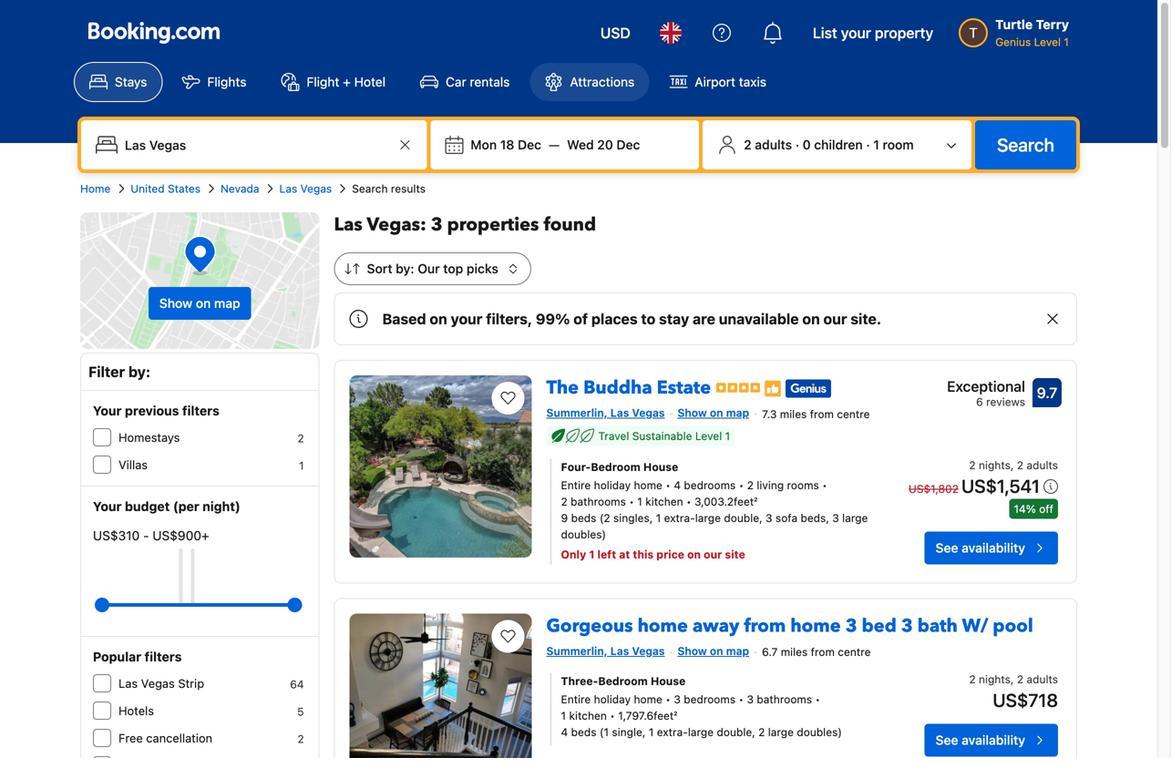 Task type: vqa. For each thing, say whether or not it's contained in the screenshot.
your to the top
yes



Task type: locate. For each thing, give the bounding box(es) containing it.
1 dec from the left
[[518, 137, 542, 152]]

, up us$718 on the right bottom of the page
[[1011, 673, 1014, 686]]

left
[[598, 548, 616, 561]]

1 holiday from the top
[[594, 479, 631, 492]]

your for your previous filters
[[93, 403, 122, 418]]

1 vertical spatial see
[[936, 733, 959, 748]]

reviews
[[986, 396, 1025, 408]]

0 horizontal spatial kitchen
[[569, 710, 607, 723]]

1 beds from the top
[[571, 512, 597, 524]]

large down three-bedroom house link
[[688, 726, 714, 739]]

availability down us$718 on the right bottom of the page
[[962, 733, 1025, 748]]

of
[[574, 310, 588, 328]]

see availability link down us$718 on the right bottom of the page
[[925, 724, 1058, 757]]

adults for 2 nights , 2 adults us$718
[[1027, 673, 1058, 686]]

house down sustainable
[[643, 461, 678, 473]]

1 , from the top
[[1011, 459, 1014, 472]]

0 vertical spatial doubles)
[[561, 528, 606, 541]]

1 vertical spatial map
[[726, 407, 749, 419]]

centre right 7.3
[[837, 408, 870, 421]]

summerlin, down gorgeous
[[547, 645, 608, 658]]

centre for 6.7 miles from centre
[[838, 646, 871, 659]]

availability down 14%
[[962, 540, 1025, 555]]

holiday up (2
[[594, 479, 631, 492]]

2 summerlin, from the top
[[547, 645, 608, 658]]

summerlin, down the
[[547, 407, 608, 419]]

see availability link for three-bedroom house entire holiday home • 3 bedrooms • 3 bathrooms • 1 kitchen • 1,797.6feet² 4 beds (1 single, 1 extra-large double, 2 large doubles)
[[925, 724, 1058, 757]]

based
[[382, 310, 426, 328]]

home up singles,
[[634, 479, 663, 492]]

1 summerlin, las vegas from the top
[[547, 407, 665, 419]]

0 vertical spatial kitchen
[[646, 495, 683, 508]]

doubles) inside four-bedroom house entire holiday home • 4 bedrooms • 2 living rooms • 2 bathrooms • 1 kitchen • 3,003.2feet² 9 beds (2 singles, 1 extra-large double, 3 sofa beds, 3 large doubles) only 1 left at this price on our site
[[561, 528, 606, 541]]

double, down 3,003.2feet²
[[724, 512, 763, 524]]

from up 6.7
[[744, 614, 786, 639]]

2
[[744, 137, 752, 152], [297, 432, 304, 445], [969, 459, 976, 472], [1017, 459, 1024, 472], [747, 479, 754, 492], [561, 495, 568, 508], [969, 673, 976, 686], [1017, 673, 1024, 686], [759, 726, 765, 739], [297, 733, 304, 746]]

popular filters
[[93, 649, 182, 665]]

1 vertical spatial miles
[[781, 646, 808, 659]]

• up 1,797.6feet² in the bottom of the page
[[666, 693, 671, 706]]

0 vertical spatial centre
[[837, 408, 870, 421]]

nights for 2 nights , 2 adults us$718
[[979, 673, 1011, 686]]

bedroom up 1,797.6feet² in the bottom of the page
[[598, 675, 648, 688]]

0 horizontal spatial by:
[[128, 363, 151, 381]]

1 vertical spatial bathrooms
[[757, 693, 812, 706]]

to
[[641, 310, 656, 328]]

hotel
[[354, 74, 386, 89]]

picks
[[467, 261, 498, 276]]

results
[[391, 182, 426, 195]]

kitchen up '(1'
[[569, 710, 607, 723]]

1 entire from the top
[[561, 479, 591, 492]]

0 vertical spatial miles
[[780, 408, 807, 421]]

search results updated. las vegas: 3 properties found. applied filters: holiday homes, summerlin. element
[[334, 212, 1077, 238]]

, up the us$1,541
[[1011, 459, 1014, 472]]

0 vertical spatial nights
[[979, 459, 1011, 472]]

doubles) up only
[[561, 528, 606, 541]]

kitchen
[[646, 495, 683, 508], [569, 710, 607, 723]]

1 vertical spatial kitchen
[[569, 710, 607, 723]]

double, inside four-bedroom house entire holiday home • 4 bedrooms • 2 living rooms • 2 bathrooms • 1 kitchen • 3,003.2feet² 9 beds (2 singles, 1 extra-large double, 3 sofa beds, 3 large doubles) only 1 left at this price on our site
[[724, 512, 763, 524]]

0 vertical spatial summerlin, las vegas
[[547, 407, 665, 419]]

entire inside three-bedroom house entire holiday home • 3 bedrooms • 3 bathrooms • 1 kitchen • 1,797.6feet² 4 beds (1 single, 1 extra-large double, 2 large doubles)
[[561, 693, 591, 706]]

1 vertical spatial house
[[651, 675, 686, 688]]

pool
[[993, 614, 1034, 639]]

singles,
[[613, 512, 653, 524]]

1 your from the top
[[93, 403, 122, 418]]

1 horizontal spatial your
[[841, 24, 871, 41]]

w/
[[962, 614, 988, 639]]

bedrooms
[[684, 479, 736, 492], [684, 693, 736, 706]]

18
[[500, 137, 515, 152]]

4 inside three-bedroom house entire holiday home • 3 bedrooms • 3 bathrooms • 1 kitchen • 1,797.6feet² 4 beds (1 single, 1 extra-large double, 2 large doubles)
[[561, 726, 568, 739]]

summerlin, las vegas for 6.7 miles from centre
[[547, 645, 665, 658]]

map for 7.3 miles from centre
[[726, 407, 749, 419]]

house up 1,797.6feet² in the bottom of the page
[[651, 675, 686, 688]]

0 vertical spatial see availability link
[[925, 532, 1058, 565]]

0 vertical spatial bedroom
[[591, 461, 641, 473]]

1 inside turtle terry genius level 1
[[1064, 36, 1069, 48]]

your
[[841, 24, 871, 41], [451, 310, 483, 328]]

• left 3,003.2feet²
[[686, 495, 692, 508]]

3 right vegas:
[[431, 212, 443, 237]]

0 horizontal spatial bathrooms
[[571, 495, 626, 508]]

1 horizontal spatial doubles)
[[797, 726, 842, 739]]

0 vertical spatial your
[[93, 403, 122, 418]]

0 horizontal spatial search
[[352, 182, 388, 195]]

2 availability from the top
[[962, 733, 1025, 748]]

house inside four-bedroom house entire holiday home • 4 bedrooms • 2 living rooms • 2 bathrooms • 1 kitchen • 3,003.2feet² 9 beds (2 singles, 1 extra-large double, 3 sofa beds, 3 large doubles) only 1 left at this price on our site
[[643, 461, 678, 473]]

0 vertical spatial show
[[159, 296, 192, 311]]

1 horizontal spatial level
[[1034, 36, 1061, 48]]

1 vertical spatial double,
[[717, 726, 755, 739]]

the buddha estate image
[[350, 376, 532, 558]]

large down 6.7
[[768, 726, 794, 739]]

entire inside four-bedroom house entire holiday home • 4 bedrooms • 2 living rooms • 2 bathrooms • 1 kitchen • 3,003.2feet² 9 beds (2 singles, 1 extra-large double, 3 sofa beds, 3 large doubles) only 1 left at this price on our site
[[561, 479, 591, 492]]

adults up off
[[1027, 459, 1058, 472]]

adults for 2 nights , 2 adults
[[1027, 459, 1058, 472]]

0 vertical spatial map
[[214, 296, 240, 311]]

beds
[[571, 512, 597, 524], [571, 726, 597, 739]]

on
[[196, 296, 211, 311], [430, 310, 447, 328], [802, 310, 820, 328], [710, 407, 723, 419], [687, 548, 701, 561], [710, 645, 723, 658]]

1 vertical spatial your
[[451, 310, 483, 328]]

1 vertical spatial search
[[352, 182, 388, 195]]

availability for four-bedroom house entire holiday home • 4 bedrooms • 2 living rooms • 2 bathrooms • 1 kitchen • 3,003.2feet² 9 beds (2 singles, 1 extra-large double, 3 sofa beds, 3 large doubles) only 1 left at this price on our site
[[962, 540, 1025, 555]]

see availability link down 14%
[[925, 532, 1058, 565]]

0 vertical spatial summerlin,
[[547, 407, 608, 419]]

1 vertical spatial show on map
[[678, 407, 749, 419]]

las vegas: 3 properties found
[[334, 212, 596, 237]]

see availability
[[936, 540, 1025, 555], [936, 733, 1025, 748]]

las right nevada link
[[279, 182, 297, 195]]

summerlin, las vegas down gorgeous
[[547, 645, 665, 658]]

holiday inside four-bedroom house entire holiday home • 4 bedrooms • 2 living rooms • 2 bathrooms • 1 kitchen • 3,003.2feet² 9 beds (2 singles, 1 extra-large double, 3 sofa beds, 3 large doubles) only 1 left at this price on our site
[[594, 479, 631, 492]]

1 vertical spatial centre
[[838, 646, 871, 659]]

centre down bed
[[838, 646, 871, 659]]

bedroom inside four-bedroom house entire holiday home • 4 bedrooms • 2 living rooms • 2 bathrooms • 1 kitchen • 3,003.2feet² 9 beds (2 singles, 1 extra-large double, 3 sofa beds, 3 large doubles) only 1 left at this price on our site
[[591, 461, 641, 473]]

1 availability from the top
[[962, 540, 1025, 555]]

miles right 7.3
[[780, 408, 807, 421]]

flight
[[307, 74, 339, 89]]

0 horizontal spatial ·
[[796, 137, 799, 152]]

from right 7.3
[[810, 408, 834, 421]]

2 bedrooms from the top
[[684, 693, 736, 706]]

travel sustainable level 1
[[598, 430, 730, 442]]

extra- down 1,797.6feet² in the bottom of the page
[[657, 726, 688, 739]]

• right rooms
[[822, 479, 828, 492]]

estate
[[657, 376, 711, 401]]

2 nights from the top
[[979, 673, 1011, 686]]

0 vertical spatial show on map
[[159, 296, 240, 311]]

0 vertical spatial ,
[[1011, 459, 1014, 472]]

1 vertical spatial bedrooms
[[684, 693, 736, 706]]

large
[[695, 512, 721, 524], [842, 512, 868, 524], [688, 726, 714, 739], [768, 726, 794, 739]]

2 vertical spatial adults
[[1027, 673, 1058, 686]]

0 horizontal spatial filters
[[145, 649, 182, 665]]

your down filter
[[93, 403, 122, 418]]

exceptional element
[[947, 376, 1025, 397]]

1 vertical spatial entire
[[561, 693, 591, 706]]

0 vertical spatial your
[[841, 24, 871, 41]]

2 , from the top
[[1011, 673, 1014, 686]]

filters up las vegas strip
[[145, 649, 182, 665]]

1 summerlin, from the top
[[547, 407, 608, 419]]

house for 4
[[643, 461, 678, 473]]

9
[[561, 512, 568, 524]]

1 vertical spatial see availability link
[[925, 724, 1058, 757]]

• down three-bedroom house link
[[739, 693, 744, 706]]

your right list
[[841, 24, 871, 41]]

us$310
[[93, 528, 140, 543]]

4 down four-bedroom house link
[[674, 479, 681, 492]]

1 vertical spatial from
[[744, 614, 786, 639]]

2 vertical spatial from
[[811, 646, 835, 659]]

beds left '(1'
[[571, 726, 597, 739]]

kitchen up singles,
[[646, 495, 683, 508]]

2 see availability link from the top
[[925, 724, 1058, 757]]

site.
[[851, 310, 882, 328]]

adults inside dropdown button
[[755, 137, 792, 152]]

1 vertical spatial adults
[[1027, 459, 1058, 472]]

2 see availability from the top
[[936, 733, 1025, 748]]

holiday for •
[[594, 693, 631, 706]]

four-bedroom house link
[[561, 459, 869, 475]]

see availability down 2 nights , 2 adults us$718
[[936, 733, 1025, 748]]

1 vertical spatial beds
[[571, 726, 597, 739]]

bedrooms inside four-bedroom house entire holiday home • 4 bedrooms • 2 living rooms • 2 bathrooms • 1 kitchen • 3,003.2feet² 9 beds (2 singles, 1 extra-large double, 3 sofa beds, 3 large doubles) only 1 left at this price on our site
[[684, 479, 736, 492]]

0 vertical spatial level
[[1034, 36, 1061, 48]]

bedrooms inside three-bedroom house entire holiday home • 3 bedrooms • 3 bathrooms • 1 kitchen • 1,797.6feet² 4 beds (1 single, 1 extra-large double, 2 large doubles)
[[684, 693, 736, 706]]

nights
[[979, 459, 1011, 472], [979, 673, 1011, 686]]

bathrooms
[[571, 495, 626, 508], [757, 693, 812, 706]]

· right the children
[[866, 137, 870, 152]]

show on map for 6.7 miles from centre
[[678, 645, 749, 658]]

2 vertical spatial show on map
[[678, 645, 749, 658]]

level
[[1034, 36, 1061, 48], [695, 430, 722, 442]]

0 horizontal spatial dec
[[518, 137, 542, 152]]

vegas down gorgeous
[[632, 645, 665, 658]]

see availability for four-bedroom house entire holiday home • 4 bedrooms • 2 living rooms • 2 bathrooms • 1 kitchen • 3,003.2feet² 9 beds (2 singles, 1 extra-large double, 3 sofa beds, 3 large doubles) only 1 left at this price on our site
[[936, 540, 1025, 555]]

dec right 18
[[518, 137, 542, 152]]

1 vertical spatial 4
[[561, 726, 568, 739]]

this property is part of our preferred partner programme. it is committed to providing commendable service and good value. it will pay us a higher commission if you make a booking. image
[[764, 380, 782, 398], [764, 380, 782, 398]]

on inside four-bedroom house entire holiday home • 4 bedrooms • 2 living rooms • 2 bathrooms • 1 kitchen • 3,003.2feet² 9 beds (2 singles, 1 extra-large double, 3 sofa beds, 3 large doubles) only 1 left at this price on our site
[[687, 548, 701, 561]]

0 vertical spatial see
[[936, 540, 959, 555]]

14% off
[[1014, 503, 1054, 515]]

house for 3
[[651, 675, 686, 688]]

your up us$310
[[93, 499, 122, 514]]

0 horizontal spatial our
[[704, 548, 722, 561]]

1 vertical spatial summerlin,
[[547, 645, 608, 658]]

entire down four-
[[561, 479, 591, 492]]

away
[[693, 614, 740, 639]]

doubles) down 6.7 miles from centre
[[797, 726, 842, 739]]

entire
[[561, 479, 591, 492], [561, 693, 591, 706]]

your left filters,
[[451, 310, 483, 328]]

0 horizontal spatial your
[[451, 310, 483, 328]]

only
[[561, 548, 586, 561]]

1 vertical spatial nights
[[979, 673, 1011, 686]]

see availability link for four-bedroom house entire holiday home • 4 bedrooms • 2 living rooms • 2 bathrooms • 1 kitchen • 3,003.2feet² 9 beds (2 singles, 1 extra-large double, 3 sofa beds, 3 large doubles) only 1 left at this price on our site
[[925, 532, 1058, 565]]

summerlin, las vegas up "travel"
[[547, 407, 665, 419]]

• up 3,003.2feet²
[[739, 479, 744, 492]]

bedrooms down four-bedroom house link
[[684, 479, 736, 492]]

1 · from the left
[[796, 137, 799, 152]]

1 vertical spatial by:
[[128, 363, 151, 381]]

0 vertical spatial availability
[[962, 540, 1025, 555]]

site
[[725, 548, 745, 561]]

· left 0
[[796, 137, 799, 152]]

bathrooms inside three-bedroom house entire holiday home • 3 bedrooms • 3 bathrooms • 1 kitchen • 1,797.6feet² 4 beds (1 single, 1 extra-large double, 2 large doubles)
[[757, 693, 812, 706]]

2 your from the top
[[93, 499, 122, 514]]

1 horizontal spatial by:
[[396, 261, 414, 276]]

bathrooms down 6.7
[[757, 693, 812, 706]]

usd
[[600, 24, 631, 41]]

1 horizontal spatial kitchen
[[646, 495, 683, 508]]

1 bedrooms from the top
[[684, 479, 736, 492]]

vegas left search results
[[300, 182, 332, 195]]

1 vertical spatial bedroom
[[598, 675, 648, 688]]

miles right 6.7
[[781, 646, 808, 659]]

extra- inside three-bedroom house entire holiday home • 3 bedrooms • 3 bathrooms • 1 kitchen • 1,797.6feet² 4 beds (1 single, 1 extra-large double, 2 large doubles)
[[657, 726, 688, 739]]

beds right "9"
[[571, 512, 597, 524]]

las inside 'element'
[[334, 212, 363, 237]]

bedroom down "travel"
[[591, 461, 641, 473]]

mon 18 dec button
[[463, 129, 549, 161]]

house inside three-bedroom house entire holiday home • 3 bedrooms • 3 bathrooms • 1 kitchen • 1,797.6feet² 4 beds (1 single, 1 extra-large double, 2 large doubles)
[[651, 675, 686, 688]]

1 see availability from the top
[[936, 540, 1025, 555]]

holiday
[[594, 479, 631, 492], [594, 693, 631, 706]]

gorgeous home away from home 3 bed 3 bath w/ pool image
[[350, 614, 532, 758]]

by: right filter
[[128, 363, 151, 381]]

0 vertical spatial entire
[[561, 479, 591, 492]]

search inside button
[[997, 134, 1055, 155]]

2 holiday from the top
[[594, 693, 631, 706]]

1 horizontal spatial dec
[[617, 137, 640, 152]]

your account menu turtle terry genius level 1 element
[[959, 8, 1077, 50]]

sustainable
[[632, 430, 692, 442]]

us$900+
[[152, 528, 209, 543]]

(1
[[600, 726, 609, 739]]

holiday inside three-bedroom house entire holiday home • 3 bedrooms • 3 bathrooms • 1 kitchen • 1,797.6feet² 4 beds (1 single, 1 extra-large double, 2 large doubles)
[[594, 693, 631, 706]]

0 vertical spatial adults
[[755, 137, 792, 152]]

filters right previous
[[182, 403, 219, 418]]

0 vertical spatial filters
[[182, 403, 219, 418]]

bedroom inside three-bedroom house entire holiday home • 3 bedrooms • 3 bathrooms • 1 kitchen • 1,797.6feet² 4 beds (1 single, 1 extra-large double, 2 large doubles)
[[598, 675, 648, 688]]

(2
[[600, 512, 610, 524]]

map inside button
[[214, 296, 240, 311]]

show on map inside 'show on map' button
[[159, 296, 240, 311]]

1 vertical spatial level
[[695, 430, 722, 442]]

1 vertical spatial doubles)
[[797, 726, 842, 739]]

beds,
[[801, 512, 829, 524]]

2 entire from the top
[[561, 693, 591, 706]]

0 vertical spatial beds
[[571, 512, 597, 524]]

found
[[544, 212, 596, 237]]

group
[[102, 591, 295, 620]]

1 horizontal spatial ·
[[866, 137, 870, 152]]

doubles)
[[561, 528, 606, 541], [797, 726, 842, 739]]

1 vertical spatial ,
[[1011, 673, 1014, 686]]

see availability down 14%
[[936, 540, 1025, 555]]

1 vertical spatial availability
[[962, 733, 1025, 748]]

adults up us$718 on the right bottom of the page
[[1027, 673, 1058, 686]]

our left site.
[[824, 310, 847, 328]]

by: left our
[[396, 261, 414, 276]]

holiday up '(1'
[[594, 693, 631, 706]]

our left site
[[704, 548, 722, 561]]

places
[[592, 310, 638, 328]]

6
[[976, 396, 983, 408]]

adults left 0
[[755, 137, 792, 152]]

1 vertical spatial holiday
[[594, 693, 631, 706]]

0 vertical spatial by:
[[396, 261, 414, 276]]

four-bedroom house entire holiday home • 4 bedrooms • 2 living rooms • 2 bathrooms • 1 kitchen • 3,003.2feet² 9 beds (2 singles, 1 extra-large double, 3 sofa beds, 3 large doubles) only 1 left at this price on our site
[[561, 461, 868, 561]]

nights inside 2 nights , 2 adults us$718
[[979, 673, 1011, 686]]

doubles) inside three-bedroom house entire holiday home • 3 bedrooms • 3 bathrooms • 1 kitchen • 1,797.6feet² 4 beds (1 single, 1 extra-large double, 2 large doubles)
[[797, 726, 842, 739]]

bedroom for three-
[[598, 675, 648, 688]]

your inside "list your property" link
[[841, 24, 871, 41]]

4 left '(1'
[[561, 726, 568, 739]]

level up four-bedroom house link
[[695, 430, 722, 442]]

0 vertical spatial from
[[810, 408, 834, 421]]

0 vertical spatial holiday
[[594, 479, 631, 492]]

double, down three-bedroom house link
[[717, 726, 755, 739]]

entire down three- on the bottom of the page
[[561, 693, 591, 706]]

nights up the us$1,541
[[979, 459, 1011, 472]]

1 vertical spatial our
[[704, 548, 722, 561]]

2 see from the top
[[936, 733, 959, 748]]

extra- up price on the bottom of page
[[664, 512, 695, 524]]

0 horizontal spatial doubles)
[[561, 528, 606, 541]]

beds inside three-bedroom house entire holiday home • 3 bedrooms • 3 bathrooms • 1 kitchen • 1,797.6feet² 4 beds (1 single, 1 extra-large double, 2 large doubles)
[[571, 726, 597, 739]]

filter by:
[[88, 363, 151, 381]]

1 vertical spatial extra-
[[657, 726, 688, 739]]

us$718
[[993, 690, 1058, 711]]

2 summerlin, las vegas from the top
[[547, 645, 665, 658]]

us$1,802
[[909, 483, 959, 495]]

• up single,
[[610, 710, 615, 723]]

see availability for three-bedroom house entire holiday home • 3 bedrooms • 3 bathrooms • 1 kitchen • 1,797.6feet² 4 beds (1 single, 1 extra-large double, 2 large doubles)
[[936, 733, 1025, 748]]

genius discounts available at this property. image
[[786, 380, 831, 398], [786, 380, 831, 398]]

1 vertical spatial summerlin, las vegas
[[547, 645, 665, 658]]

on inside button
[[196, 296, 211, 311]]

0 vertical spatial see availability
[[936, 540, 1025, 555]]

las down popular filters
[[118, 677, 138, 690]]

night)
[[203, 499, 240, 514]]

our inside four-bedroom house entire holiday home • 4 bedrooms • 2 living rooms • 2 bathrooms • 1 kitchen • 3,003.2feet² 9 beds (2 singles, 1 extra-large double, 3 sofa beds, 3 large doubles) only 1 left at this price on our site
[[704, 548, 722, 561]]

1 see availability link from the top
[[925, 532, 1058, 565]]

0 vertical spatial bathrooms
[[571, 495, 626, 508]]

1 nights from the top
[[979, 459, 1011, 472]]

list
[[813, 24, 837, 41]]

2 · from the left
[[866, 137, 870, 152]]

summerlin, las vegas
[[547, 407, 665, 419], [547, 645, 665, 658]]

las left vegas:
[[334, 212, 363, 237]]

1 horizontal spatial search
[[997, 134, 1055, 155]]

2 vertical spatial map
[[726, 645, 749, 658]]

1 inside dropdown button
[[874, 137, 880, 152]]

1 vertical spatial your
[[93, 499, 122, 514]]

0 vertical spatial our
[[824, 310, 847, 328]]

2 vertical spatial show
[[678, 645, 707, 658]]

dec right 20
[[617, 137, 640, 152]]

from down the gorgeous home away from home 3 bed 3 bath w/ pool
[[811, 646, 835, 659]]

filters,
[[486, 310, 532, 328]]

0 vertical spatial double,
[[724, 512, 763, 524]]

, inside 2 nights , 2 adults us$718
[[1011, 673, 1014, 686]]

-
[[143, 528, 149, 543]]

scored 9.7 element
[[1033, 378, 1062, 407]]

1 vertical spatial filters
[[145, 649, 182, 665]]

price
[[657, 548, 685, 561]]

1 see from the top
[[936, 540, 959, 555]]

level down terry
[[1034, 36, 1061, 48]]

exceptional
[[947, 378, 1025, 395]]

7.3 miles from centre
[[762, 408, 870, 421]]

3 left sofa
[[766, 512, 773, 524]]

1 horizontal spatial bathrooms
[[757, 693, 812, 706]]

1 vertical spatial see availability
[[936, 733, 1025, 748]]

0 vertical spatial house
[[643, 461, 678, 473]]

Where are you going? field
[[118, 129, 394, 161]]

three-
[[561, 675, 598, 688]]

2 beds from the top
[[571, 726, 597, 739]]

0 horizontal spatial 4
[[561, 726, 568, 739]]

0 vertical spatial 4
[[674, 479, 681, 492]]

bedrooms down three-bedroom house link
[[684, 693, 736, 706]]

show on map
[[159, 296, 240, 311], [678, 407, 749, 419], [678, 645, 749, 658]]

from for 6.7
[[811, 646, 835, 659]]

home inside three-bedroom house entire holiday home • 3 bedrooms • 3 bathrooms • 1 kitchen • 1,797.6feet² 4 beds (1 single, 1 extra-large double, 2 large doubles)
[[634, 693, 663, 706]]

3 right bed
[[901, 614, 913, 639]]

adults inside 2 nights , 2 adults us$718
[[1027, 673, 1058, 686]]

turtle
[[996, 17, 1033, 32]]

home up 1,797.6feet² in the bottom of the page
[[634, 693, 663, 706]]

0 vertical spatial search
[[997, 134, 1055, 155]]

20
[[597, 137, 613, 152]]

1 horizontal spatial 4
[[674, 479, 681, 492]]

nights up us$718 on the right bottom of the page
[[979, 673, 1011, 686]]

bathrooms up (2
[[571, 495, 626, 508]]

0 vertical spatial extra-
[[664, 512, 695, 524]]

large down 3,003.2feet²
[[695, 512, 721, 524]]

miles for 7.3
[[780, 408, 807, 421]]

0 vertical spatial bedrooms
[[684, 479, 736, 492]]

1 vertical spatial show
[[678, 407, 707, 419]]



Task type: describe. For each thing, give the bounding box(es) containing it.
entire for kitchen
[[561, 693, 591, 706]]

home up 6.7 miles from centre
[[791, 614, 841, 639]]

airport
[[695, 74, 736, 89]]

hotels
[[118, 704, 154, 718]]

property
[[875, 24, 934, 41]]

map for 6.7 miles from centre
[[726, 645, 749, 658]]

centre for 7.3 miles from centre
[[837, 408, 870, 421]]

bed
[[862, 614, 897, 639]]

summerlin, for 7.3
[[547, 407, 608, 419]]

kitchen inside three-bedroom house entire holiday home • 3 bedrooms • 3 bathrooms • 1 kitchen • 1,797.6feet² 4 beds (1 single, 1 extra-large double, 2 large doubles)
[[569, 710, 607, 723]]

car rentals
[[446, 74, 510, 89]]

mon
[[471, 137, 497, 152]]

cancellation
[[146, 732, 212, 745]]

extra- inside four-bedroom house entire holiday home • 4 bedrooms • 2 living rooms • 2 bathrooms • 1 kitchen • 3,003.2feet² 9 beds (2 singles, 1 extra-large double, 3 sofa beds, 3 large doubles) only 1 left at this price on our site
[[664, 512, 695, 524]]

united states
[[131, 182, 201, 195]]

miles for 6.7
[[781, 646, 808, 659]]

popular
[[93, 649, 141, 665]]

bath
[[918, 614, 958, 639]]

home
[[80, 182, 111, 195]]

rooms
[[787, 479, 819, 492]]

2 inside three-bedroom house entire holiday home • 3 bedrooms • 3 bathrooms • 1 kitchen • 1,797.6feet² 4 beds (1 single, 1 extra-large double, 2 large doubles)
[[759, 726, 765, 739]]

see for four-bedroom house entire holiday home • 4 bedrooms • 2 living rooms • 2 bathrooms • 1 kitchen • 3,003.2feet² 9 beds (2 singles, 1 extra-large double, 3 sofa beds, 3 large doubles) only 1 left at this price on our site
[[936, 540, 959, 555]]

search for search results
[[352, 182, 388, 195]]

las for las vegas: 3 properties found
[[334, 212, 363, 237]]

free
[[118, 732, 143, 745]]

2 inside dropdown button
[[744, 137, 752, 152]]

vegas up sustainable
[[632, 407, 665, 419]]

• up singles,
[[629, 495, 634, 508]]

flight + hotel
[[307, 74, 386, 89]]

off
[[1039, 503, 1054, 515]]

living
[[757, 479, 784, 492]]

home left away
[[638, 614, 688, 639]]

double, inside three-bedroom house entire holiday home • 3 bedrooms • 3 bathrooms • 1 kitchen • 1,797.6feet² 4 beds (1 single, 1 extra-large double, 2 large doubles)
[[717, 726, 755, 739]]

0
[[803, 137, 811, 152]]

14%
[[1014, 503, 1036, 515]]

by: for filter
[[128, 363, 151, 381]]

four-
[[561, 461, 591, 473]]

list your property
[[813, 24, 934, 41]]

flights link
[[166, 62, 262, 102]]

2 adults · 0 children · 1 room button
[[710, 128, 964, 162]]

summerlin, for 6.7
[[547, 645, 608, 658]]

0 horizontal spatial level
[[695, 430, 722, 442]]

1 horizontal spatial filters
[[182, 403, 219, 418]]

booking.com image
[[88, 22, 220, 44]]

kitchen inside four-bedroom house entire holiday home • 4 bedrooms • 2 living rooms • 2 bathrooms • 1 kitchen • 3,003.2feet² 9 beds (2 singles, 1 extra-large double, 3 sofa beds, 3 large doubles) only 1 left at this price on our site
[[646, 495, 683, 508]]

bedrooms for 4
[[684, 479, 736, 492]]

4 inside four-bedroom house entire holiday home • 4 bedrooms • 2 living rooms • 2 bathrooms • 1 kitchen • 3,003.2feet² 9 beds (2 singles, 1 extra-large double, 3 sofa beds, 3 large doubles) only 1 left at this price on our site
[[674, 479, 681, 492]]

2 dec from the left
[[617, 137, 640, 152]]

search for search
[[997, 134, 1055, 155]]

mon 18 dec — wed 20 dec
[[471, 137, 640, 152]]

+
[[343, 74, 351, 89]]

states
[[168, 182, 201, 195]]

genius
[[996, 36, 1031, 48]]

bathrooms inside four-bedroom house entire holiday home • 4 bedrooms • 2 living rooms • 2 bathrooms • 1 kitchen • 3,003.2feet² 9 beds (2 singles, 1 extra-large double, 3 sofa beds, 3 large doubles) only 1 left at this price on our site
[[571, 495, 626, 508]]

vegas:
[[367, 212, 426, 237]]

rentals
[[470, 74, 510, 89]]

taxis
[[739, 74, 767, 89]]

by: for sort
[[396, 261, 414, 276]]

united states link
[[131, 180, 201, 197]]

1 horizontal spatial our
[[824, 310, 847, 328]]

based on your filters, 99% of places to stay are unavailable on our site.
[[382, 310, 882, 328]]

beds inside four-bedroom house entire holiday home • 4 bedrooms • 2 living rooms • 2 bathrooms • 1 kitchen • 3,003.2feet² 9 beds (2 singles, 1 extra-large double, 3 sofa beds, 3 large doubles) only 1 left at this price on our site
[[571, 512, 597, 524]]

single,
[[612, 726, 646, 739]]

from for 7.3
[[810, 408, 834, 421]]

3 down three-bedroom house link
[[747, 693, 754, 706]]

summerlin, las vegas for 7.3 miles from centre
[[547, 407, 665, 419]]

list your property link
[[802, 11, 945, 55]]

terry
[[1036, 17, 1069, 32]]

at
[[619, 548, 630, 561]]

strip
[[178, 677, 204, 690]]

3,003.2feet²
[[695, 495, 758, 508]]

show on map for 7.3 miles from centre
[[678, 407, 749, 419]]

entire for 2
[[561, 479, 591, 492]]

1,797.6feet²
[[618, 710, 678, 723]]

villas
[[118, 458, 148, 472]]

las vegas strip
[[118, 677, 204, 690]]

our
[[418, 261, 440, 276]]

unavailable
[[719, 310, 799, 328]]

vegas left strip
[[141, 677, 175, 690]]

free cancellation
[[118, 732, 212, 745]]

2 nights , 2 adults us$718
[[969, 673, 1058, 711]]

your for your budget (per night)
[[93, 499, 122, 514]]

wed
[[567, 137, 594, 152]]

us$310 - us$900+
[[93, 528, 209, 543]]

5
[[297, 706, 304, 718]]

see for three-bedroom house entire holiday home • 3 bedrooms • 3 bathrooms • 1 kitchen • 1,797.6feet² 4 beds (1 single, 1 extra-large double, 2 large doubles)
[[936, 733, 959, 748]]

this
[[633, 548, 654, 561]]

search results
[[352, 182, 426, 195]]

2 nights , 2 adults
[[969, 459, 1058, 472]]

room
[[883, 137, 914, 152]]

usd button
[[590, 11, 642, 55]]

united
[[131, 182, 165, 195]]

show for 6.7 miles from centre
[[678, 645, 707, 658]]

the buddha estate
[[547, 376, 711, 401]]

3 up 1,797.6feet² in the bottom of the page
[[674, 693, 681, 706]]

bedrooms for 3
[[684, 693, 736, 706]]

• down travel sustainable level 1
[[666, 479, 671, 492]]

sofa
[[776, 512, 798, 524]]

show on map button
[[148, 287, 251, 320]]

holiday for bathrooms
[[594, 479, 631, 492]]

2 adults · 0 children · 1 room
[[744, 137, 914, 152]]

your previous filters
[[93, 403, 219, 418]]

budget
[[125, 499, 170, 514]]

, for 2 nights , 2 adults
[[1011, 459, 1014, 472]]

three-bedroom house entire holiday home • 3 bedrooms • 3 bathrooms • 1 kitchen • 1,797.6feet² 4 beds (1 single, 1 extra-large double, 2 large doubles)
[[561, 675, 842, 739]]

bedroom for four-
[[591, 461, 641, 473]]

, for 2 nights , 2 adults us$718
[[1011, 673, 1014, 686]]

stay
[[659, 310, 689, 328]]

car
[[446, 74, 466, 89]]

top
[[443, 261, 463, 276]]

the buddha estate link
[[547, 368, 711, 401]]

—
[[549, 137, 560, 152]]

level inside turtle terry genius level 1
[[1034, 36, 1061, 48]]

las up "travel"
[[611, 407, 629, 419]]

6.7 miles from centre
[[762, 646, 871, 659]]

las for las vegas strip
[[118, 677, 138, 690]]

(per
[[173, 499, 199, 514]]

flights
[[207, 74, 247, 89]]

7.3
[[762, 408, 777, 421]]

attractions
[[570, 74, 635, 89]]

3 left bed
[[846, 614, 857, 639]]

nights for 2 nights , 2 adults
[[979, 459, 1011, 472]]

availability for three-bedroom house entire holiday home • 3 bedrooms • 3 bathrooms • 1 kitchen • 1,797.6feet² 4 beds (1 single, 1 extra-large double, 2 large doubles)
[[962, 733, 1025, 748]]

las for las vegas
[[279, 182, 297, 195]]

the
[[547, 376, 579, 401]]

children
[[814, 137, 863, 152]]

are
[[693, 310, 715, 328]]

las vegas link
[[279, 180, 332, 197]]

exceptional 6 reviews
[[947, 378, 1025, 408]]

turtle terry genius level 1
[[996, 17, 1069, 48]]

flight + hotel link
[[266, 62, 401, 102]]

stays
[[115, 74, 147, 89]]

home inside four-bedroom house entire holiday home • 4 bedrooms • 2 living rooms • 2 bathrooms • 1 kitchen • 3,003.2feet² 9 beds (2 singles, 1 extra-large double, 3 sofa beds, 3 large doubles) only 1 left at this price on our site
[[634, 479, 663, 492]]

3 inside 'element'
[[431, 212, 443, 237]]

large right beds,
[[842, 512, 868, 524]]

travel
[[598, 430, 629, 442]]

show for 7.3 miles from centre
[[678, 407, 707, 419]]

3 right beds,
[[832, 512, 839, 524]]

previous
[[125, 403, 179, 418]]

las down gorgeous
[[611, 645, 629, 658]]

show inside button
[[159, 296, 192, 311]]

• down 6.7 miles from centre
[[815, 693, 821, 706]]

homestays
[[118, 431, 180, 444]]

properties
[[447, 212, 539, 237]]



